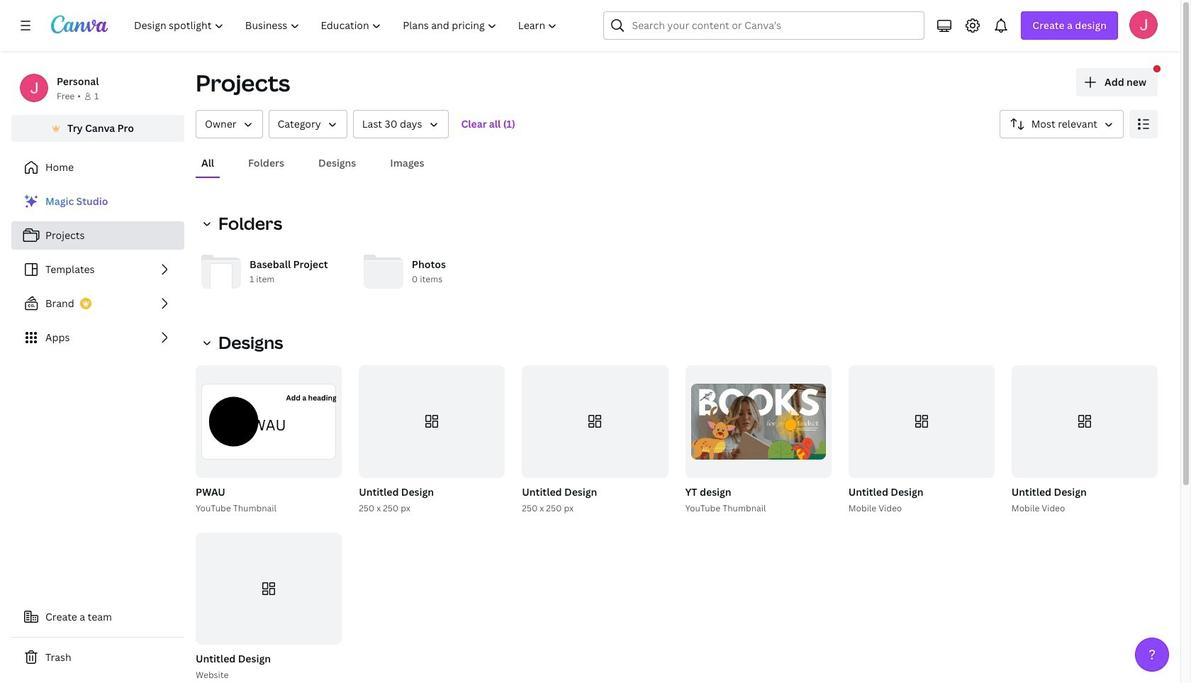 Task type: vqa. For each thing, say whether or not it's contained in the screenshot.
Canva in the CHURCH WEBSITE IN CREAM BROWN SIMPLE BLOCKS STYLE WEBSITE BY CANVA CREATIVE STUDIO
no



Task type: describe. For each thing, give the bounding box(es) containing it.
top level navigation element
[[125, 11, 570, 40]]

Search search field
[[632, 12, 897, 39]]

Category button
[[268, 110, 347, 138]]

Owner button
[[196, 110, 263, 138]]



Task type: locate. For each thing, give the bounding box(es) containing it.
Sort by button
[[1000, 110, 1124, 138]]

james peterson image
[[1130, 11, 1158, 39]]

Date modified button
[[353, 110, 449, 138]]

list
[[11, 187, 184, 352]]

None search field
[[604, 11, 925, 40]]

group
[[193, 365, 342, 515], [196, 365, 342, 478], [356, 365, 505, 515], [359, 365, 505, 478], [519, 365, 668, 515], [522, 365, 668, 478], [683, 365, 832, 515], [685, 365, 832, 478], [846, 365, 995, 515], [1009, 365, 1158, 515], [1012, 365, 1158, 478], [193, 532, 342, 682], [196, 532, 342, 645]]



